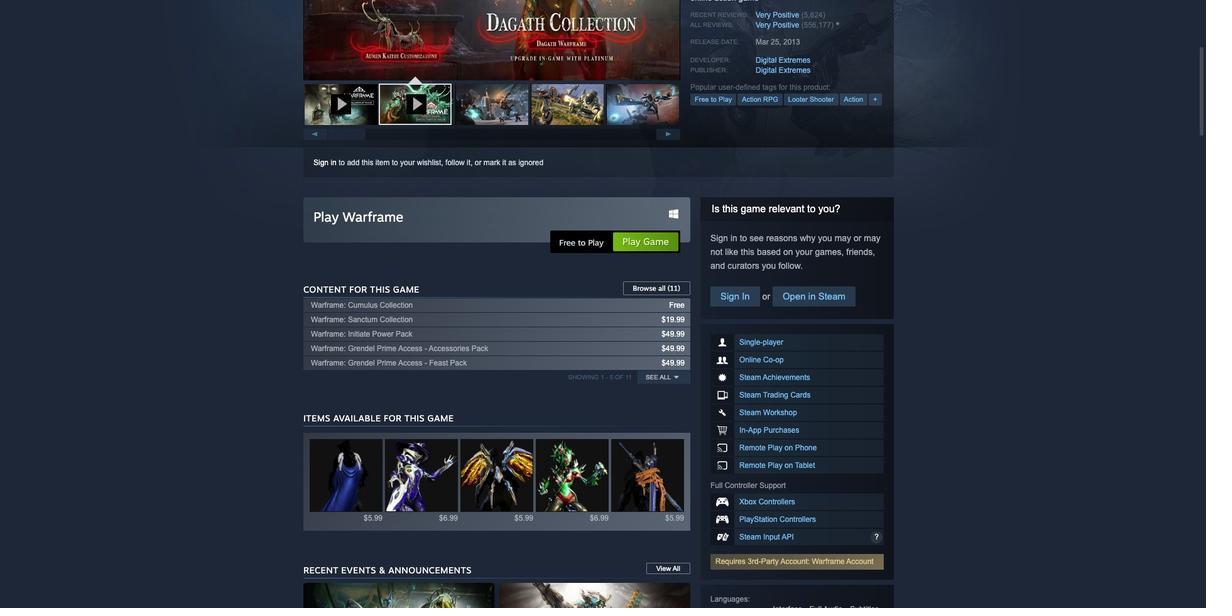 Task type: vqa. For each thing, say whether or not it's contained in the screenshot.
the Remote Play on Phone link
yes



Task type: locate. For each thing, give the bounding box(es) containing it.
steam achievements
[[739, 373, 810, 382]]

popular
[[690, 83, 716, 92]]

steam trading cards
[[739, 391, 811, 400]]

controllers for xbox controllers
[[759, 498, 795, 506]]

1 digital extremes from the top
[[756, 56, 811, 65]]

very positive (5,624)
[[756, 11, 825, 19]]

- left 5
[[606, 374, 608, 381]]

$19.99
[[662, 315, 685, 324]]

all right the see
[[660, 374, 671, 381]]

digital down mar
[[756, 56, 777, 65]]

1 horizontal spatial free
[[669, 301, 685, 310]]

4 warframe: from the top
[[311, 344, 346, 353]]

1 vertical spatial digital
[[756, 66, 777, 75]]

2 action from the left
[[844, 96, 863, 103]]

0 vertical spatial for
[[779, 83, 788, 92]]

1 digital extremes link from the top
[[756, 56, 811, 65]]

0 vertical spatial remote
[[739, 444, 766, 452]]

0 vertical spatial free to play
[[695, 96, 732, 103]]

0 horizontal spatial $5.99
[[364, 514, 383, 523]]

very inside "very positive (556,177) *"
[[756, 21, 771, 30]]

0 vertical spatial in
[[331, 158, 337, 167]]

positive up "very positive (556,177) *"
[[773, 11, 799, 19]]

1 horizontal spatial action
[[844, 96, 863, 103]]

game down feast
[[428, 413, 454, 423]]

remote up full controller support
[[739, 461, 766, 470]]

or up friends,
[[854, 233, 862, 243]]

remote play on tablet link
[[710, 457, 884, 474]]

on inside sign in to see reasons why you may or may not like this based on your games, friends, and curators you follow.
[[783, 247, 793, 257]]

digital extremes link up tags
[[756, 66, 811, 75]]

xbox
[[739, 498, 757, 506]]

languages
[[710, 595, 748, 604]]

or right it,
[[475, 158, 481, 167]]

2 digital extremes link from the top
[[756, 66, 811, 75]]

0 vertical spatial extremes
[[779, 56, 811, 65]]

digital extremes link down mar 25, 2013
[[756, 56, 811, 65]]

play down remote play on phone
[[768, 461, 783, 470]]

2 may from the left
[[864, 233, 881, 243]]

recent up all reviews:
[[690, 11, 716, 18]]

steam for steam workshop
[[739, 408, 761, 417]]

action for action rpg
[[742, 96, 761, 103]]

xbox controllers
[[739, 498, 795, 506]]

online co-op link
[[710, 352, 884, 368]]

available right items
[[333, 413, 381, 423]]

warframe: for warframe: initiate power pack
[[311, 330, 346, 339]]

2 remote from the top
[[739, 461, 766, 470]]

in right open
[[808, 291, 816, 302]]

2 horizontal spatial all
[[690, 21, 701, 28]]

1 horizontal spatial in
[[731, 233, 737, 243]]

1 vertical spatial controllers
[[780, 515, 816, 524]]

0 vertical spatial positive
[[773, 11, 799, 19]]

2 vertical spatial all
[[673, 565, 680, 572]]

pack right accessories
[[472, 344, 488, 353]]

0 horizontal spatial recent
[[303, 565, 339, 575]]

1 horizontal spatial game
[[741, 204, 766, 214]]

1 vertical spatial collection
[[380, 315, 413, 324]]

on
[[783, 247, 793, 257], [785, 444, 793, 452], [785, 461, 793, 470]]

0 horizontal spatial free
[[559, 237, 576, 248]]

3rd-
[[748, 557, 761, 566]]

1 horizontal spatial you
[[818, 233, 832, 243]]

0 vertical spatial game
[[741, 204, 766, 214]]

as
[[508, 158, 516, 167]]

prime up warframe: grendel prime access - feast pack at left bottom
[[377, 344, 397, 353]]

all right view
[[673, 565, 680, 572]]

playstation controllers link
[[710, 511, 884, 528]]

this right add
[[362, 158, 373, 167]]

in up like
[[731, 233, 737, 243]]

you?
[[818, 204, 840, 214]]

2 vertical spatial in
[[808, 291, 816, 302]]

$5.99 up view all
[[665, 514, 684, 523]]

in-app purchases link
[[710, 422, 884, 438]]

0 vertical spatial available
[[333, 413, 381, 423]]

reviews: up all reviews:
[[718, 11, 749, 18]]

very for very positive (5,624)
[[756, 11, 771, 19]]

this up curators
[[741, 247, 755, 257]]

digital extremes up tags
[[756, 66, 811, 75]]

digital for developer:
[[756, 56, 777, 65]]

0 vertical spatial prime
[[377, 344, 397, 353]]

prime for accessories
[[377, 344, 397, 353]]

1 vertical spatial or
[[854, 233, 862, 243]]

1 horizontal spatial game
[[643, 236, 669, 248]]

1 vertical spatial game
[[393, 284, 419, 295]]

1 warframe: from the top
[[311, 301, 346, 310]]

0 vertical spatial $49.99
[[662, 330, 685, 339]]

1 vertical spatial on
[[785, 444, 793, 452]]

0 vertical spatial digital
[[756, 56, 777, 65]]

you down based
[[762, 261, 776, 271]]

positive down very positive (5,624)
[[773, 21, 799, 30]]

in
[[331, 158, 337, 167], [731, 233, 737, 243], [808, 291, 816, 302]]

grendel
[[348, 344, 375, 353], [348, 359, 375, 367]]

showing
[[568, 374, 599, 381]]

recent
[[690, 11, 716, 18], [303, 565, 339, 575]]

pack down accessories
[[450, 359, 467, 367]]

1 access from the top
[[398, 344, 423, 353]]

(556,177)
[[801, 21, 834, 30]]

1 horizontal spatial $6.99
[[590, 514, 609, 523]]

remote play on phone link
[[710, 440, 884, 456]]

action
[[742, 96, 761, 103], [844, 96, 863, 103]]

1 vertical spatial digital extremes link
[[756, 66, 811, 75]]

play warframe
[[313, 209, 403, 225]]

sign
[[313, 158, 329, 167], [710, 233, 728, 243], [721, 291, 739, 302]]

all
[[690, 21, 701, 28], [660, 374, 671, 381], [673, 565, 680, 572]]

support
[[760, 481, 786, 490]]

remote down app
[[739, 444, 766, 452]]

follow
[[445, 158, 465, 167]]

collection
[[380, 301, 413, 310], [380, 315, 413, 324]]

0 vertical spatial free
[[695, 96, 709, 103]]

1 positive from the top
[[773, 11, 799, 19]]

positive inside "very positive (556,177) *"
[[773, 21, 799, 30]]

0 vertical spatial on
[[783, 247, 793, 257]]

steam up app
[[739, 408, 761, 417]]

2 horizontal spatial $5.99
[[665, 514, 684, 523]]

1 vertical spatial prime
[[377, 359, 397, 367]]

for right tags
[[779, 83, 788, 92]]

0 horizontal spatial available
[[333, 413, 381, 423]]

digital for publisher:
[[756, 66, 777, 75]]

to
[[711, 96, 717, 103], [339, 158, 345, 167], [392, 158, 398, 167], [807, 204, 816, 214], [740, 233, 747, 243], [578, 237, 586, 248]]

your down the why
[[796, 247, 813, 257]]

relevant
[[769, 204, 804, 214]]

2 horizontal spatial free
[[695, 96, 709, 103]]

2 collection from the top
[[380, 315, 413, 324]]

account: warframe
[[780, 557, 845, 566]]

0 vertical spatial sign
[[313, 158, 329, 167]]

3 $49.99 from the top
[[662, 359, 685, 367]]

controllers inside playstation controllers link
[[780, 515, 816, 524]]

extremes for publisher:
[[779, 66, 811, 75]]

steam for steam achievements
[[739, 373, 761, 382]]

warframe: grendel prime access - feast pack
[[311, 359, 467, 367]]

1 vertical spatial free to play
[[559, 237, 604, 248]]

see
[[646, 374, 658, 381]]

game up the see
[[741, 204, 766, 214]]

1 vertical spatial extremes
[[779, 66, 811, 75]]

1 horizontal spatial or
[[760, 291, 773, 302]]

1 vertical spatial you
[[762, 261, 776, 271]]

2 horizontal spatial pack
[[472, 344, 488, 353]]

2 access from the top
[[398, 359, 423, 367]]

0 vertical spatial grendel
[[348, 344, 375, 353]]

1 remote from the top
[[739, 444, 766, 452]]

0 vertical spatial you
[[818, 233, 832, 243]]

open
[[783, 291, 806, 302]]

-
[[425, 344, 427, 353], [425, 359, 427, 367], [606, 374, 608, 381]]

1 vertical spatial pack
[[472, 344, 488, 353]]

0 horizontal spatial you
[[762, 261, 776, 271]]

1 grendel from the top
[[348, 344, 375, 353]]

game up browse all (11)
[[643, 236, 669, 248]]

$5.99 up &
[[364, 514, 383, 523]]

0 vertical spatial game
[[643, 236, 669, 248]]

all
[[658, 284, 666, 293]]

2 digital extremes from the top
[[756, 66, 811, 75]]

controllers
[[759, 498, 795, 506], [780, 515, 816, 524]]

controllers down support
[[759, 498, 795, 506]]

1 vertical spatial sign
[[710, 233, 728, 243]]

1 horizontal spatial for
[[779, 83, 788, 92]]

is
[[712, 204, 720, 214]]

0 vertical spatial reviews:
[[718, 11, 749, 18]]

+
[[873, 96, 877, 103]]

2 horizontal spatial in
[[808, 291, 816, 302]]

your inside sign in to see reasons why you may or may not like this based on your games, friends, and curators you follow.
[[796, 247, 813, 257]]

may up friends,
[[864, 233, 881, 243]]

or inside sign in to see reasons why you may or may not like this based on your games, friends, and curators you follow.
[[854, 233, 862, 243]]

extremes for developer:
[[779, 56, 811, 65]]

1 horizontal spatial free to play
[[695, 96, 732, 103]]

2 vertical spatial on
[[785, 461, 793, 470]]

sign inside sign in link
[[721, 291, 739, 302]]

1 vertical spatial game
[[428, 413, 454, 423]]

reviews: down recent reviews: in the right of the page
[[703, 21, 734, 28]]

on for phone
[[785, 444, 793, 452]]

0 vertical spatial all
[[690, 21, 701, 28]]

2 vertical spatial or
[[760, 291, 773, 302]]

defined
[[736, 83, 760, 92]]

remote
[[739, 444, 766, 452], [739, 461, 766, 470]]

controllers inside xbox controllers link
[[759, 498, 795, 506]]

single-
[[739, 338, 763, 347]]

remote for remote play on tablet
[[739, 461, 766, 470]]

0 horizontal spatial pack
[[396, 330, 412, 339]]

1 $6.99 from the left
[[439, 514, 458, 523]]

see
[[750, 233, 764, 243]]

pack up warframe: grendel prime access - accessories pack
[[396, 330, 412, 339]]

steam for steam trading cards
[[739, 391, 761, 400]]

action rpg
[[742, 96, 778, 103]]

collection down this
[[380, 301, 413, 310]]

0 vertical spatial collection
[[380, 301, 413, 310]]

in for sign in to see reasons why you may or may not like this based on your games, friends, and curators you follow.
[[731, 233, 737, 243]]

0 vertical spatial -
[[425, 344, 427, 353]]

or right in
[[760, 291, 773, 302]]

1 prime from the top
[[377, 344, 397, 353]]

digital up tags
[[756, 66, 777, 75]]

$6.99
[[439, 514, 458, 523], [590, 514, 609, 523]]

warframe: grendel prime access - accessories pack
[[311, 344, 488, 353]]

0 horizontal spatial game
[[428, 413, 454, 423]]

controllers down xbox controllers link
[[780, 515, 816, 524]]

1 vertical spatial all
[[660, 374, 671, 381]]

0 horizontal spatial in
[[331, 158, 337, 167]]

1 horizontal spatial recent
[[690, 11, 716, 18]]

available right shop
[[478, 475, 515, 486]]

all up "release"
[[690, 21, 701, 28]]

play game link
[[613, 232, 679, 252]]

in-
[[739, 426, 748, 435]]

2 very from the top
[[756, 21, 771, 30]]

2 warframe: from the top
[[311, 315, 346, 324]]

1 vertical spatial positive
[[773, 21, 799, 30]]

on left phone
[[785, 444, 793, 452]]

1 horizontal spatial $5.99
[[514, 514, 533, 523]]

in inside sign in to see reasons why you may or may not like this based on your games, friends, and curators you follow.
[[731, 233, 737, 243]]

0 horizontal spatial may
[[835, 233, 851, 243]]

1 vertical spatial recent
[[303, 565, 339, 575]]

looter shooter link
[[784, 94, 838, 106]]

open in steam
[[783, 291, 846, 302]]

feast
[[429, 359, 448, 367]]

warframe: for warframe: sanctum collection
[[311, 315, 346, 324]]

0 horizontal spatial $6.99
[[439, 514, 458, 523]]

extremes down 2013
[[779, 56, 811, 65]]

sign in to see reasons why you may or may not like this based on your games, friends, and curators you follow.
[[710, 233, 881, 271]]

available inside "link"
[[478, 475, 515, 486]]

single-player link
[[710, 334, 884, 351]]

2 vertical spatial $49.99
[[662, 359, 685, 367]]

sign left add
[[313, 158, 329, 167]]

steam down playstation
[[739, 533, 761, 542]]

input
[[763, 533, 780, 542]]

your left wishlist, at the left of the page
[[400, 158, 415, 167]]

in left add
[[331, 158, 337, 167]]

0 horizontal spatial all
[[660, 374, 671, 381]]

2 $49.99 from the top
[[662, 344, 685, 353]]

sign inside sign in to see reasons why you may or may not like this based on your games, friends, and curators you follow.
[[710, 233, 728, 243]]

may up games,
[[835, 233, 851, 243]]

2 digital from the top
[[756, 66, 777, 75]]

1 extremes from the top
[[779, 56, 811, 65]]

why
[[800, 233, 816, 243]]

3 warframe: from the top
[[311, 330, 346, 339]]

$5.99 down items
[[514, 514, 533, 523]]

2 extremes from the top
[[779, 66, 811, 75]]

this right is
[[722, 204, 738, 214]]

digital extremes
[[756, 56, 811, 65], [756, 66, 811, 75]]

action left +
[[844, 96, 863, 103]]

warframe: sanctum collection
[[311, 315, 413, 324]]

open in steam link
[[773, 286, 856, 307]]

warframe: for warframe: grendel prime access - accessories pack
[[311, 344, 346, 353]]

1 vertical spatial grendel
[[348, 359, 375, 367]]

steam down online
[[739, 373, 761, 382]]

2 vertical spatial sign
[[721, 291, 739, 302]]

see all
[[646, 374, 671, 381]]

0 vertical spatial very
[[756, 11, 771, 19]]

2 positive from the top
[[773, 21, 799, 30]]

release date:
[[690, 39, 739, 45]]

1 vertical spatial for
[[384, 413, 402, 423]]

2 vertical spatial pack
[[450, 359, 467, 367]]

3 $5.99 from the left
[[665, 514, 684, 523]]

for
[[349, 284, 367, 295]]

1 collection from the top
[[380, 301, 413, 310]]

game right this
[[393, 284, 419, 295]]

digital extremes down mar 25, 2013
[[756, 56, 811, 65]]

1 very from the top
[[756, 11, 771, 19]]

1 vertical spatial in
[[731, 233, 737, 243]]

0 vertical spatial controllers
[[759, 498, 795, 506]]

on up the 'follow.'
[[783, 247, 793, 257]]

0 vertical spatial digital extremes
[[756, 56, 811, 65]]

digital extremes for developer:
[[756, 56, 811, 65]]

5 warframe: from the top
[[311, 359, 346, 367]]

0 vertical spatial access
[[398, 344, 423, 353]]

sanctum
[[348, 315, 378, 324]]

1 action from the left
[[742, 96, 761, 103]]

- left accessories
[[425, 344, 427, 353]]

on left tablet on the right bottom of page
[[785, 461, 793, 470]]

1 vertical spatial $49.99
[[662, 344, 685, 353]]

1 vertical spatial remote
[[739, 461, 766, 470]]

0 vertical spatial or
[[475, 158, 481, 167]]

1 vertical spatial -
[[425, 359, 427, 367]]

1 horizontal spatial may
[[864, 233, 881, 243]]

action down the defined
[[742, 96, 761, 103]]

ignored
[[518, 158, 544, 167]]

digital extremes link for publisher:
[[756, 66, 811, 75]]

sign in link
[[710, 286, 760, 307]]

developer:
[[690, 57, 731, 64]]

prime down warframe: grendel prime access - accessories pack
[[377, 359, 397, 367]]

1 vertical spatial free
[[559, 237, 576, 248]]

1 vertical spatial access
[[398, 359, 423, 367]]

steam up steam workshop
[[739, 391, 761, 400]]

access down warframe: grendel prime access - accessories pack
[[398, 359, 423, 367]]

?
[[875, 533, 879, 542]]

play up browse
[[623, 236, 641, 248]]

sign left in
[[721, 291, 739, 302]]

1 vertical spatial very
[[756, 21, 771, 30]]

0 horizontal spatial action
[[742, 96, 761, 103]]

requires
[[716, 557, 746, 566]]

1 vertical spatial your
[[796, 247, 813, 257]]

tablet
[[795, 461, 815, 470]]

1 digital from the top
[[756, 56, 777, 65]]

collection up power
[[380, 315, 413, 324]]

2 $5.99 from the left
[[514, 514, 533, 523]]

access up warframe: grendel prime access - feast pack at left bottom
[[398, 344, 423, 353]]

2 grendel from the top
[[348, 359, 375, 367]]

- for accessories
[[425, 344, 427, 353]]

- left feast
[[425, 359, 427, 367]]

user-
[[718, 83, 736, 92]]

access for accessories
[[398, 344, 423, 353]]

extremes up product:
[[779, 66, 811, 75]]

remote play on tablet
[[739, 461, 815, 470]]

grendel for warframe: grendel prime access - accessories pack
[[348, 344, 375, 353]]

sign up not
[[710, 233, 728, 243]]

1 horizontal spatial all
[[673, 565, 680, 572]]

1 vertical spatial reviews:
[[703, 21, 734, 28]]

for down warframe: grendel prime access - feast pack at left bottom
[[384, 413, 402, 423]]

it
[[502, 158, 506, 167]]

2 prime from the top
[[377, 359, 397, 367]]

you up games,
[[818, 233, 832, 243]]

recent left events
[[303, 565, 339, 575]]

available for shop
[[478, 475, 515, 486]]

player
[[763, 338, 783, 347]]

this up looter
[[790, 83, 801, 92]]



Task type: describe. For each thing, give the bounding box(es) containing it.
app
[[748, 426, 762, 435]]

is this game relevant to you?
[[712, 204, 840, 214]]

view all link
[[646, 563, 690, 574]]

this down warframe: grendel prime access - feast pack at left bottom
[[404, 413, 425, 423]]

cards
[[791, 391, 811, 400]]

(5,624)
[[801, 11, 825, 19]]

0 horizontal spatial for
[[384, 413, 402, 423]]

steam workshop
[[739, 408, 797, 417]]

sign in to add this item to your wishlist, follow it, or mark it as ignored
[[313, 158, 544, 167]]

not
[[710, 247, 723, 257]]

recent events & announcements
[[303, 565, 472, 575]]

(11)
[[668, 284, 680, 293]]

11
[[625, 374, 632, 381]]

achievements
[[763, 373, 810, 382]]

2 vertical spatial free
[[669, 301, 685, 310]]

full controller support
[[710, 481, 786, 490]]

pack for feast
[[450, 359, 467, 367]]

shop available items
[[453, 475, 540, 486]]

release
[[690, 39, 719, 45]]

reviews: for (556,177)
[[703, 21, 734, 28]]

shooter
[[810, 96, 834, 103]]

1 may from the left
[[835, 233, 851, 243]]

to inside sign in to see reasons why you may or may not like this based on your games, friends, and curators you follow.
[[740, 233, 747, 243]]

collection for warframe: sanctum collection
[[380, 315, 413, 324]]

play up remote play on tablet at the bottom right of page
[[768, 444, 783, 452]]

controller
[[725, 481, 757, 490]]

sign for sign in to see reasons why you may or may not like this based on your games, friends, and curators you follow.
[[710, 233, 728, 243]]

steam input api
[[739, 533, 794, 542]]

positive for very positive (5,624)
[[773, 11, 799, 19]]

showing 1 - 5 of 11
[[568, 374, 632, 381]]

and
[[710, 261, 725, 271]]

power
[[372, 330, 394, 339]]

browse
[[633, 284, 656, 293]]

0 horizontal spatial or
[[475, 158, 481, 167]]

play game
[[623, 236, 669, 248]]

in for open in steam
[[808, 291, 816, 302]]

very for very positive (556,177) *
[[756, 21, 771, 30]]

like
[[725, 247, 738, 257]]

in
[[742, 291, 750, 302]]

0 vertical spatial pack
[[396, 330, 412, 339]]

in for sign in to add this item to your wishlist, follow it, or mark it as ignored
[[331, 158, 337, 167]]

warframe: initiate power pack
[[311, 330, 412, 339]]

single-player
[[739, 338, 783, 347]]

wishlist,
[[417, 158, 443, 167]]

sign for sign in
[[721, 291, 739, 302]]

controllers for playstation controllers
[[780, 515, 816, 524]]

publisher:
[[690, 67, 728, 74]]

playstation controllers
[[739, 515, 816, 524]]

browse all (11)
[[633, 284, 680, 293]]

- for feast
[[425, 359, 427, 367]]

steam achievements link
[[710, 369, 884, 386]]

events
[[341, 565, 376, 575]]

access for feast
[[398, 359, 423, 367]]

0 horizontal spatial free to play
[[559, 237, 604, 248]]

op
[[775, 356, 784, 364]]

items available for this game
[[303, 413, 454, 423]]

shop
[[453, 475, 475, 486]]

positive for very positive (556,177) *
[[773, 21, 799, 30]]

$49.99 for accessories
[[662, 344, 685, 353]]

recent for recent events & announcements
[[303, 565, 339, 575]]

party
[[761, 557, 779, 566]]

requires 3rd-party account: warframe account
[[716, 557, 876, 566]]

sign in
[[721, 291, 750, 302]]

accessories
[[429, 344, 469, 353]]

action rpg link
[[738, 94, 783, 106]]

all for see all
[[660, 374, 671, 381]]

trading
[[763, 391, 788, 400]]

collection for warframe: cumulus collection
[[380, 301, 413, 310]]

reviews: for (5,624)
[[718, 11, 749, 18]]

shop available items link
[[303, 433, 690, 533]]

action for action
[[844, 96, 863, 103]]

looter shooter
[[788, 96, 834, 103]]

all reviews:
[[690, 21, 734, 28]]

languages :
[[710, 595, 750, 604]]

full
[[710, 481, 723, 490]]

$49.99 for feast
[[662, 359, 685, 367]]

mark
[[484, 158, 500, 167]]

recent reviews:
[[690, 11, 749, 18]]

steam workshop link
[[710, 405, 884, 421]]

on for tablet
[[785, 461, 793, 470]]

of
[[615, 374, 624, 381]]

rpg
[[763, 96, 778, 103]]

available for items
[[333, 413, 381, 423]]

2 $6.99 from the left
[[590, 514, 609, 523]]

warframe: for warframe: cumulus collection
[[311, 301, 346, 310]]

xbox controllers link
[[710, 494, 884, 510]]

warframe
[[343, 209, 403, 225]]

2 vertical spatial -
[[606, 374, 608, 381]]

pack for accessories
[[472, 344, 488, 353]]

cumulus
[[348, 301, 378, 310]]

remote for remote play on phone
[[739, 444, 766, 452]]

playstation
[[739, 515, 778, 524]]

recent for recent reviews:
[[690, 11, 716, 18]]

digital extremes link for developer:
[[756, 56, 811, 65]]

2013
[[783, 38, 800, 47]]

account
[[846, 557, 874, 566]]

mar
[[756, 38, 769, 47]]

0 horizontal spatial game
[[393, 284, 419, 295]]

view all
[[656, 565, 680, 572]]

5
[[610, 374, 613, 381]]

in-app purchases
[[739, 426, 799, 435]]

steam for steam input api
[[739, 533, 761, 542]]

very positive (556,177) *
[[756, 21, 840, 32]]

play left play game link
[[588, 237, 604, 248]]

popular user-defined tags for this product:
[[690, 83, 831, 92]]

digital extremes for publisher:
[[756, 66, 811, 75]]

item
[[375, 158, 390, 167]]

1 $49.99 from the top
[[662, 330, 685, 339]]

steam right open
[[818, 291, 846, 302]]

product:
[[804, 83, 831, 92]]

1 $5.99 from the left
[[364, 514, 383, 523]]

25,
[[771, 38, 781, 47]]

all for view all
[[673, 565, 680, 572]]

warframe: cumulus collection
[[311, 301, 413, 310]]

play left warframe
[[313, 209, 339, 225]]

grendel for warframe: grendel prime access - feast pack
[[348, 359, 375, 367]]

purchases
[[764, 426, 799, 435]]

follow.
[[778, 261, 803, 271]]

based
[[757, 247, 781, 257]]

1
[[601, 374, 604, 381]]

prime for feast
[[377, 359, 397, 367]]

0 horizontal spatial your
[[400, 158, 415, 167]]

this inside sign in to see reasons why you may or may not like this based on your games, friends, and curators you follow.
[[741, 247, 755, 257]]

play down user-
[[719, 96, 732, 103]]

content
[[303, 284, 347, 295]]

warframe: for warframe: grendel prime access - feast pack
[[311, 359, 346, 367]]

sign for sign in to add this item to your wishlist, follow it, or mark it as ignored
[[313, 158, 329, 167]]

api
[[782, 533, 794, 542]]

remote play on phone
[[739, 444, 817, 452]]

phone
[[795, 444, 817, 452]]



